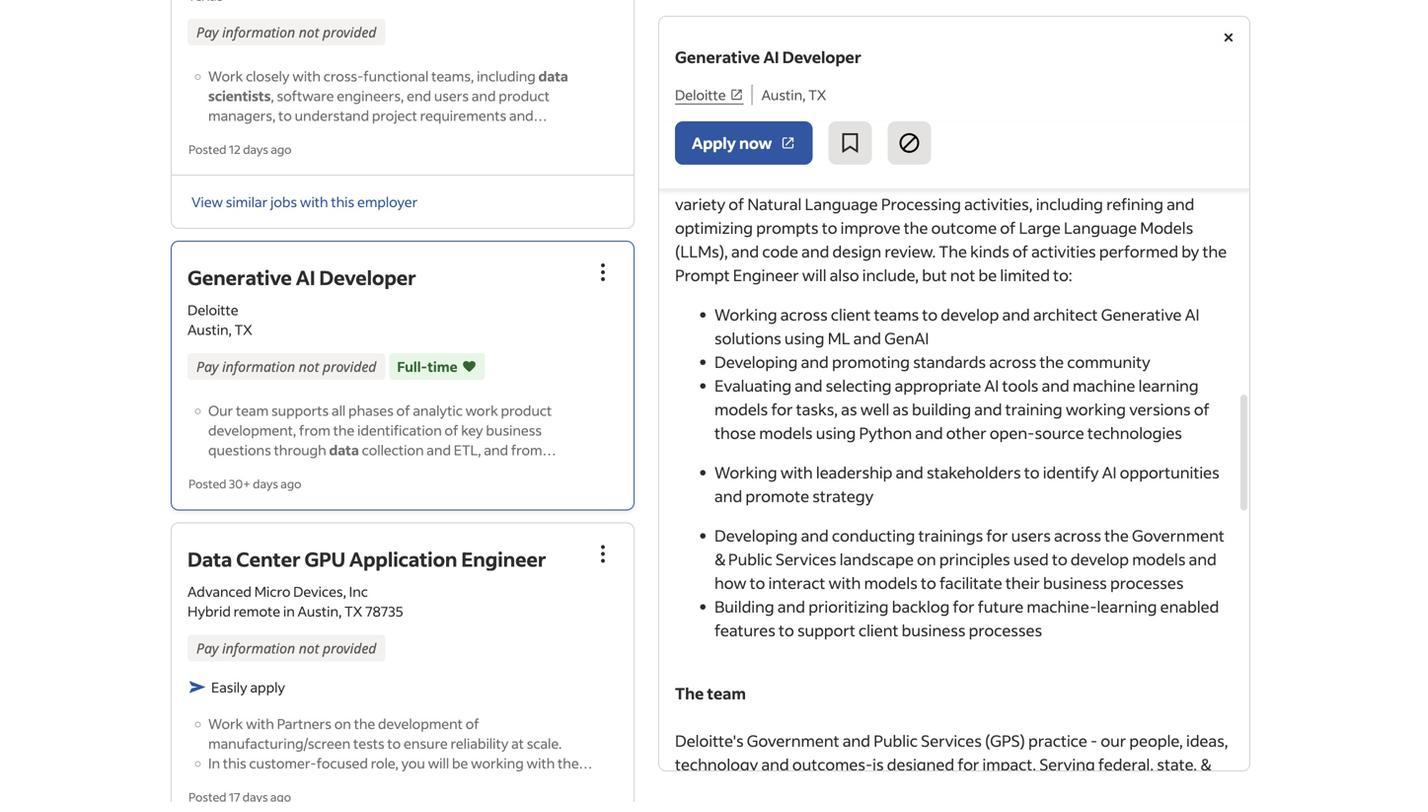 Task type: vqa. For each thing, say whether or not it's contained in the screenshot.
78735
yes



Task type: describe. For each thing, give the bounding box(es) containing it.
will inside work with partners on the development of manufacturing/screen tests to ensure reliability at scale. in this customer-focused role, you will be working with the…
[[428, 754, 449, 772]]

and up training
[[1042, 375, 1070, 396]]

additionally,
[[770, 170, 860, 190]]

deloitte logo image
[[659, 17, 1249, 137]]

several
[[928, 99, 980, 119]]

and down building
[[915, 423, 943, 443]]

apply
[[692, 133, 736, 153]]

posted 30+ days ago
[[188, 476, 301, 492]]

those
[[714, 423, 756, 443]]

information for data
[[222, 639, 295, 658]]

posted for deloitte
[[188, 476, 226, 492]]

federal,
[[1098, 754, 1154, 775]]

manufacturing/screen
[[208, 735, 351, 752]]

the down processing
[[904, 218, 928, 238]]

improve
[[840, 218, 901, 238]]

1 vertical spatial time
[[428, 358, 457, 376]]

public inside deloitte's government and public services (gps) practice - our people, ideas, technology and outcomes-is designed for impact. serving federal, state, & local government clients as well as public higher education institutions, our team of over 15,000+ professionals brings fresh perspective to help clie
[[874, 731, 918, 751]]

for inside the dialog engineer will, as part of several client delivery teams, be responsible for developing, designing, and maintaining cutting-edge ai- based conversation systems, ensuring smooth and engaging user experiences. additionally, the prompt engineer will participate in a wide variety of natural language processing activities, including refining and optimizing prompts to improve the outcome of large language models (llms), and code and design review. the kinds of activities performed by the prompt engineer will also include, but not be limited to:
[[763, 123, 785, 143]]

gpu
[[304, 546, 345, 572]]

versions
[[1129, 399, 1191, 419]]

to inside working with leadership and stakeholders to identify ai opportunities and promote strategy
[[1024, 462, 1040, 483]]

save this job image
[[838, 131, 862, 155]]

and down maintaining
[[1015, 146, 1043, 167]]

and left etl,
[[427, 441, 451, 459]]

designed
[[887, 754, 954, 775]]

cutting-
[[1076, 123, 1136, 143]]

to right used
[[1052, 549, 1067, 569]]

and down python
[[896, 462, 923, 483]]

to inside deloitte's government and public services (gps) practice - our people, ideas, technology and outcomes-is designed for impact. serving federal, state, & local government clients as well as public higher education institutions, our team of over 15,000+ professionals brings fresh perspective to help clie
[[1115, 802, 1130, 802]]

, software engineers, end users and product managers, to understand project requirements and…
[[208, 87, 550, 124]]

ai up now
[[763, 47, 779, 67]]

deloitte austin, tx
[[187, 301, 252, 339]]

outcomes-
[[792, 754, 873, 775]]

models up enabled
[[1132, 549, 1186, 569]]

0 vertical spatial our
[[1101, 731, 1126, 751]]

job actions for data center gpu application engineer is collapsed image
[[591, 542, 615, 566]]

in
[[208, 754, 220, 772]]

principles
[[939, 549, 1010, 569]]

all
[[332, 402, 346, 420]]

experiences.
[[675, 170, 767, 190]]

serving
[[1039, 754, 1095, 775]]

1 vertical spatial prompt
[[675, 265, 730, 285]]

client inside working across client teams to develop and architect generative ai solutions using ml and genai developing and promoting standards across the community evaluating and selecting appropriate ai tools and machine learning models for tasks, as well as building and training working versions of those models using python and other open-source technologies
[[831, 304, 871, 325]]

you
[[401, 754, 425, 772]]

functional
[[363, 67, 429, 85]]

education
[[1025, 778, 1099, 798]]

including inside the dialog engineer will, as part of several client delivery teams, be responsible for developing, designing, and maintaining cutting-edge ai- based conversation systems, ensuring smooth and engaging user experiences. additionally, the prompt engineer will participate in a wide variety of natural language processing activities, including refining and optimizing prompts to improve the outcome of large language models (llms), and code and design review. the kinds of activities performed by the prompt engineer will also include, but not be limited to:
[[1036, 194, 1103, 214]]

matches your preference image
[[461, 357, 477, 377]]

to up backlog
[[921, 573, 936, 593]]

and left code
[[731, 241, 759, 261]]

based
[[675, 146, 719, 167]]

develop inside developing and conducting trainings for users across the government & public services landscape on principles used to develop models and how to interact with models to facilitate their business processes building and prioritizing backlog for future machine-learning enabled features to support client business processes
[[1071, 549, 1129, 569]]

leadership
[[816, 462, 892, 483]]

as down the designed
[[908, 778, 924, 798]]

of up identification
[[396, 402, 410, 420]]

of inside working across client teams to develop and architect generative ai solutions using ml and genai developing and promoting standards across the community evaluating and selecting appropriate ai tools and machine learning models for tasks, as well as building and training working versions of those models using python and other open-source technologies
[[1194, 399, 1210, 419]]

1 horizontal spatial full-time
[[675, 280, 741, 301]]

deloitte inside deloitte austin, tx
[[187, 301, 238, 319]]

ai down by
[[1185, 304, 1200, 325]]

tx up developing,
[[808, 86, 826, 104]]

12
[[229, 142, 241, 157]]

outcome
[[931, 218, 997, 238]]

as up professionals
[[856, 778, 872, 798]]

inc
[[349, 583, 368, 600]]

2 horizontal spatial will
[[1017, 170, 1042, 190]]

practice
[[1028, 731, 1087, 751]]

the right by
[[1202, 241, 1227, 261]]

1 vertical spatial full-time
[[397, 358, 457, 376]]

3.9 out of 5 stars image
[[769, 222, 858, 245]]

kinds
[[970, 241, 1009, 261]]

features
[[714, 620, 775, 640]]

edge
[[1136, 123, 1173, 143]]

be inside work with partners on the development of manufacturing/screen tests to ensure reliability at scale. in this customer-focused role, you will be working with the…
[[452, 754, 468, 772]]

standards
[[913, 352, 986, 372]]

2 deloitte link from the top
[[675, 222, 753, 245]]

easily apply
[[211, 678, 285, 696]]

not inside the dialog engineer will, as part of several client delivery teams, be responsible for developing, designing, and maintaining cutting-edge ai- based conversation systems, ensuring smooth and engaging user experiences. additionally, the prompt engineer will participate in a wide variety of natural language processing activities, including refining and optimizing prompts to improve the outcome of large language models (llms), and code and design review. the kinds of activities performed by the prompt engineer will also include, but not be limited to:
[[950, 265, 975, 285]]

is
[[873, 754, 884, 775]]

models up those
[[714, 399, 768, 419]]

1 horizontal spatial across
[[989, 352, 1036, 372]]

models
[[1140, 218, 1193, 238]]

institutions,
[[1102, 778, 1188, 798]]

0 horizontal spatial generative ai developer
[[187, 265, 416, 290]]

focused
[[316, 754, 368, 772]]

1 provided from the top
[[323, 23, 376, 42]]

and right code
[[801, 241, 829, 261]]

partners
[[277, 715, 331, 733]]

opportunities
[[1120, 462, 1219, 483]]

days for deloitte
[[253, 476, 278, 492]]

1 vertical spatial will
[[802, 265, 827, 285]]

information for generative
[[222, 357, 295, 376]]

on inside developing and conducting trainings for users across the government & public services landscape on principles used to develop models and how to interact with models to facilitate their business processes building and prioritizing backlog for future machine-learning enabled features to support client business processes
[[917, 549, 936, 569]]

the for the dialog engineer will, as part of several client delivery teams, be responsible for developing, designing, and maintaining cutting-edge ai- based conversation systems, ensuring smooth and engaging user experiences. additionally, the prompt engineer will participate in a wide variety of natural language processing activities, including refining and optimizing prompts to improve the outcome of large language models (llms), and code and design review. the kinds of activities performed by the prompt engineer will also include, but not be limited to:
[[675, 99, 703, 119]]

1 pay from the top
[[196, 23, 219, 42]]

15,000+
[[770, 802, 831, 802]]

0 vertical spatial across
[[780, 304, 828, 325]]

stakeholders
[[927, 462, 1021, 483]]

and up enabled
[[1189, 549, 1217, 569]]

product inside our team supports all phases of analytic work product development, from the identification of key business questions through
[[501, 402, 552, 420]]

learning inside developing and conducting trainings for users across the government & public services landscape on principles used to develop models and how to interact with models to facilitate their business processes building and prioritizing backlog for future machine-learning enabled features to support client business processes
[[1097, 596, 1157, 617]]

micro
[[254, 583, 290, 600]]

and down several
[[955, 123, 983, 143]]

to inside working across client teams to develop and architect generative ai solutions using ml and genai developing and promoting standards across the community evaluating and selecting appropriate ai tools and machine learning models for tasks, as well as building and training working versions of those models using python and other open-source technologies
[[922, 304, 938, 325]]

0 vertical spatial time
[[708, 280, 741, 301]]

developing and conducting trainings for users across the government & public services landscape on principles used to develop models and how to interact with models to facilitate their business processes building and prioritizing backlog for future machine-learning enabled features to support client business processes
[[714, 525, 1225, 640]]

our
[[208, 402, 233, 420]]

selecting
[[826, 375, 892, 396]]

evaluating
[[714, 375, 792, 396]]

facilitate
[[939, 573, 1002, 593]]

1 deloitte link from the top
[[675, 86, 744, 105]]

requirements
[[420, 107, 506, 124]]

public
[[927, 778, 971, 798]]

and up the government
[[761, 754, 789, 775]]

users inside , software engineers, end users and product managers, to understand project requirements and…
[[434, 87, 469, 105]]

0 vertical spatial full-
[[675, 280, 708, 301]]

technologies
[[1087, 423, 1182, 443]]

of down the experiences.
[[729, 194, 744, 214]]

not up software
[[299, 23, 319, 42]]

easily
[[211, 678, 247, 696]]

2 horizontal spatial be
[[1139, 99, 1158, 119]]

python
[[859, 423, 912, 443]]

teams, inside the dialog engineer will, as part of several client delivery teams, be responsible for developing, designing, and maintaining cutting-edge ai- based conversation systems, ensuring smooth and engaging user experiences. additionally, the prompt engineer will participate in a wide variety of natural language processing activities, including refining and optimizing prompts to improve the outcome of large language models (llms), and code and design review. the kinds of activities performed by the prompt engineer will also include, but not be limited to:
[[1088, 99, 1136, 119]]

and up tasks,
[[795, 375, 823, 396]]

government
[[712, 778, 803, 798]]

work for work closely with cross-functional teams, including data scientists
[[208, 67, 243, 85]]

& inside deloitte's government and public services (gps) practice - our people, ideas, technology and outcomes-is designed for impact. serving federal, state, & local government clients as well as public higher education institutions, our team of over 15,000+ professionals brings fresh perspective to help clie
[[1200, 754, 1211, 775]]

tx inside advanced micro devices, inc hybrid remote in austin, tx 78735
[[345, 602, 362, 620]]

0 horizontal spatial full-
[[397, 358, 428, 376]]

community
[[1067, 352, 1150, 372]]

with right jobs
[[300, 193, 328, 211]]

customer-
[[249, 754, 316, 772]]

1 horizontal spatial generative
[[675, 47, 760, 67]]

apply now
[[692, 133, 772, 153]]

training
[[1005, 399, 1062, 419]]

of inside deloitte's government and public services (gps) practice - our people, ideas, technology and outcomes-is designed for impact. serving federal, state, & local government clients as well as public higher education institutions, our team of over 15,000+ professionals brings fresh perspective to help clie
[[716, 802, 731, 802]]

of inside work with partners on the development of manufacturing/screen tests to ensure reliability at scale. in this customer-focused role, you will be working with the…
[[466, 715, 479, 733]]

local
[[675, 778, 709, 798]]

cross-
[[323, 67, 363, 85]]

product inside , software engineers, end users and product managers, to understand project requirements and…
[[499, 87, 550, 105]]

of left the key
[[445, 422, 458, 439]]

limited
[[1000, 265, 1050, 285]]

tx inside deloitte austin, tx
[[234, 321, 252, 339]]

genai
[[884, 328, 929, 348]]

and left promote
[[714, 486, 742, 506]]

engineers,
[[337, 87, 404, 105]]

1 vertical spatial the
[[939, 241, 967, 261]]

by
[[1181, 241, 1199, 261]]

0 horizontal spatial processes
[[969, 620, 1042, 640]]

state,
[[1157, 754, 1197, 775]]

as up python
[[893, 399, 909, 419]]

ai left tools on the top of page
[[984, 375, 999, 396]]

design
[[832, 241, 881, 261]]

and down wide
[[1167, 194, 1194, 214]]

working for promote
[[714, 462, 777, 483]]

and right etl,
[[484, 441, 508, 459]]

identification
[[357, 422, 442, 439]]

center
[[236, 546, 301, 572]]

working with leadership and stakeholders to identify ai opportunities and promote strategy
[[714, 462, 1219, 506]]

the down systems,
[[863, 170, 887, 190]]

to left support
[[779, 620, 794, 640]]

the team
[[675, 683, 746, 704]]

& inside developing and conducting trainings for users across the government & public services landscape on principles used to develop models and how to interact with models to facilitate their business processes building and prioritizing backlog for future machine-learning enabled features to support client business processes
[[714, 549, 725, 569]]

this inside work with partners on the development of manufacturing/screen tests to ensure reliability at scale. in this customer-focused role, you will be working with the…
[[223, 754, 246, 772]]

austin, inside deloitte austin, tx
[[187, 321, 232, 339]]

models down 'landscape'
[[864, 573, 918, 593]]

1 horizontal spatial prompt
[[890, 170, 945, 190]]

and up promoting at the right top of page
[[853, 328, 881, 348]]

1 horizontal spatial business
[[902, 620, 966, 640]]

for down facilitate
[[953, 596, 975, 617]]

promoting
[[832, 352, 910, 372]]

not interested image
[[897, 131, 921, 155]]

1 horizontal spatial developer
[[782, 47, 861, 67]]

work
[[465, 402, 498, 420]]

and down interact on the right bottom of the page
[[777, 596, 805, 617]]

days for pay information not provided
[[243, 142, 268, 157]]

ensure
[[404, 735, 448, 752]]

perspective
[[1026, 802, 1111, 802]]

include,
[[862, 265, 919, 285]]

analytic
[[413, 402, 463, 420]]

trainings
[[918, 525, 983, 546]]

team inside deloitte's government and public services (gps) practice - our people, ideas, technology and outcomes-is designed for impact. serving federal, state, & local government clients as well as public higher education institutions, our team of over 15,000+ professionals brings fresh perspective to help clie
[[675, 802, 712, 802]]

with inside work closely with cross-functional teams, including data scientists
[[292, 67, 321, 85]]

0 horizontal spatial generative
[[187, 265, 292, 290]]

tasks,
[[796, 399, 838, 419]]

0 vertical spatial generative ai developer
[[675, 47, 861, 67]]

activities
[[1031, 241, 1096, 261]]

refining
[[1106, 194, 1163, 214]]

for inside deloitte's government and public services (gps) practice - our people, ideas, technology and outcomes-is designed for impact. serving federal, state, & local government clients as well as public higher education institutions, our team of over 15,000+ professionals brings fresh perspective to help clie
[[958, 754, 979, 775]]

part
[[876, 99, 906, 119]]

also
[[830, 265, 859, 285]]

development
[[378, 715, 463, 733]]

for up principles
[[986, 525, 1008, 546]]

of down activities,
[[1000, 218, 1016, 238]]

0 horizontal spatial developer
[[319, 265, 416, 290]]

and down limited
[[1002, 304, 1030, 325]]

similar
[[226, 193, 268, 211]]



Task type: locate. For each thing, give the bounding box(es) containing it.
generative inside working across client teams to develop and architect generative ai solutions using ml and genai developing and promoting standards across the community evaluating and selecting appropriate ai tools and machine learning models for tasks, as well as building and training working versions of those models using python and other open-source technologies
[[1101, 304, 1182, 325]]

services up the designed
[[921, 731, 982, 751]]

provided for gpu
[[323, 639, 376, 658]]

including inside work closely with cross-functional teams, including data scientists
[[477, 67, 536, 85]]

1 information from the top
[[222, 23, 295, 42]]

the
[[675, 99, 703, 119], [939, 241, 967, 261], [675, 683, 704, 704]]

be
[[1139, 99, 1158, 119], [978, 265, 997, 285], [452, 754, 468, 772]]

project
[[372, 107, 417, 124]]

2 vertical spatial the
[[675, 683, 704, 704]]

0 horizontal spatial government
[[747, 731, 839, 751]]

learning left enabled
[[1097, 596, 1157, 617]]

1 horizontal spatial time
[[708, 280, 741, 301]]

to down 'institutions,'
[[1115, 802, 1130, 802]]

not right but
[[950, 265, 975, 285]]

1 vertical spatial information
[[222, 357, 295, 376]]

days right 12 at top left
[[243, 142, 268, 157]]

2 working from the top
[[714, 462, 777, 483]]

work up scientists
[[208, 67, 243, 85]]

users up used
[[1011, 525, 1051, 546]]

pay for data
[[196, 639, 219, 658]]

tx right (llms),
[[729, 253, 749, 273]]

the down architect
[[1040, 352, 1064, 372]]

0 horizontal spatial teams,
[[431, 67, 474, 85]]

deloitte's government and public services (gps) practice - our people, ideas, technology and outcomes-is designed for impact. serving federal, state, & local government clients as well as public higher education institutions, our team of over 15,000+ professionals brings fresh perspective to help clie
[[675, 731, 1228, 802]]

work inside work with partners on the development of manufacturing/screen tests to ensure reliability at scale. in this customer-focused role, you will be working with the…
[[208, 715, 243, 733]]

0 vertical spatial business
[[486, 422, 542, 439]]

1 horizontal spatial government
[[1132, 525, 1225, 546]]

2 provided from the top
[[323, 357, 376, 376]]

to inside the dialog engineer will, as part of several client delivery teams, be responsible for developing, designing, and maintaining cutting-edge ai- based conversation systems, ensuring smooth and engaging user experiences. additionally, the prompt engineer will participate in a wide variety of natural language processing activities, including refining and optimizing prompts to improve the outcome of large language models (llms), and code and design review. the kinds of activities performed by the prompt engineer will also include, but not be limited to:
[[822, 218, 837, 238]]

across down identify
[[1054, 525, 1101, 546]]

product up from…
[[501, 402, 552, 420]]

time left the "matches your preference" image
[[428, 358, 457, 376]]

as down the selecting
[[841, 399, 857, 419]]

close job details image
[[1217, 26, 1240, 49]]

business up from…
[[486, 422, 542, 439]]

for up public
[[958, 754, 979, 775]]

pay information not provided for center
[[196, 639, 376, 658]]

generative up deloitte austin, tx
[[187, 265, 292, 290]]

conversation
[[722, 146, 818, 167]]

participate
[[1045, 170, 1124, 190]]

generative ai developer
[[675, 47, 861, 67], [187, 265, 416, 290]]

developing
[[714, 352, 798, 372], [714, 525, 798, 546]]

1 vertical spatial develop
[[1071, 549, 1129, 569]]

1 horizontal spatial users
[[1011, 525, 1051, 546]]

review.
[[885, 241, 936, 261]]

higher
[[974, 778, 1022, 798]]

public up is
[[874, 731, 918, 751]]

to left identify
[[1024, 462, 1040, 483]]

through
[[274, 441, 326, 459]]

provided down 78735
[[323, 639, 376, 658]]

of up designing,
[[909, 99, 925, 119]]

scientists
[[208, 87, 271, 105]]

1 vertical spatial &
[[1200, 754, 1211, 775]]

full-time
[[675, 280, 741, 301], [397, 358, 457, 376]]

business inside our team supports all phases of analytic work product development, from the identification of key business questions through
[[486, 422, 542, 439]]

government inside developing and conducting trainings for users across the government & public services landscape on principles used to develop models and how to interact with models to facilitate their business processes building and prioritizing backlog for future machine-learning enabled features to support client business processes
[[1132, 525, 1225, 546]]

and down ml
[[801, 352, 829, 372]]

advanced micro devices, inc hybrid remote in austin, tx 78735
[[187, 583, 403, 620]]

1 horizontal spatial processes
[[1110, 573, 1184, 593]]

using left ml
[[784, 328, 824, 348]]

1 horizontal spatial our
[[1191, 778, 1217, 798]]

0 vertical spatial product
[[499, 87, 550, 105]]

from
[[299, 422, 330, 439]]

1 vertical spatial across
[[989, 352, 1036, 372]]

1 horizontal spatial &
[[1200, 754, 1211, 775]]

interact
[[768, 573, 825, 593]]

in inside the dialog engineer will, as part of several client delivery teams, be responsible for developing, designing, and maintaining cutting-edge ai- based conversation systems, ensuring smooth and engaging user experiences. additionally, the prompt engineer will participate in a wide variety of natural language processing activities, including refining and optimizing prompts to improve the outcome of large language models (llms), and code and design review. the kinds of activities performed by the prompt engineer will also include, but not be limited to:
[[1127, 170, 1140, 190]]

1 posted from the top
[[188, 142, 226, 157]]

0 vertical spatial developer
[[782, 47, 861, 67]]

3 pay from the top
[[196, 639, 219, 658]]

users inside developing and conducting trainings for users across the government & public services landscape on principles used to develop models and how to interact with models to facilitate their business processes building and prioritizing backlog for future machine-learning enabled features to support client business processes
[[1011, 525, 1051, 546]]

developer down employer
[[319, 265, 416, 290]]

posted
[[188, 142, 226, 157], [188, 476, 226, 492]]

data
[[538, 67, 568, 85], [329, 441, 359, 459]]

2 horizontal spatial business
[[1043, 573, 1107, 593]]

support
[[797, 620, 855, 640]]

landscape
[[840, 549, 914, 569]]

1 vertical spatial be
[[978, 265, 997, 285]]

1 horizontal spatial develop
[[1071, 549, 1129, 569]]

people,
[[1129, 731, 1183, 751]]

for left tasks,
[[771, 399, 793, 419]]

3 pay information not provided from the top
[[196, 639, 376, 658]]

0 vertical spatial pay
[[196, 23, 219, 42]]

this left employer
[[331, 193, 354, 211]]

with
[[292, 67, 321, 85], [300, 193, 328, 211], [780, 462, 813, 483], [828, 573, 861, 593], [246, 715, 274, 733], [526, 754, 555, 772]]

the down outcome
[[939, 241, 967, 261]]

technology
[[675, 754, 758, 775]]

language down refining
[[1064, 218, 1137, 238]]

remote
[[234, 602, 280, 620]]

0 horizontal spatial language
[[805, 194, 878, 214]]

team up development,
[[236, 402, 269, 420]]

(llms),
[[675, 241, 728, 261]]

work for work with partners on the development of manufacturing/screen tests to ensure reliability at scale. in this customer-focused role, you will be working with the…
[[208, 715, 243, 733]]

1 horizontal spatial full-
[[675, 280, 708, 301]]

deloitte down variety
[[675, 223, 733, 243]]

ml
[[828, 328, 850, 348]]

2 posted from the top
[[188, 476, 226, 492]]

job actions for generative ai developer is collapsed image
[[591, 261, 615, 284]]

0 horizontal spatial be
[[452, 754, 468, 772]]

data down from
[[329, 441, 359, 459]]

well inside deloitte's government and public services (gps) practice - our people, ideas, technology and outcomes-is designed for impact. serving federal, state, & local government clients as well as public higher education institutions, our team of over 15,000+ professionals brings fresh perspective to help clie
[[876, 778, 905, 798]]

impact.
[[982, 754, 1036, 775]]

processes up enabled
[[1110, 573, 1184, 593]]

with up prioritizing
[[828, 573, 861, 593]]

and up other
[[974, 399, 1002, 419]]

days right the 30+
[[253, 476, 278, 492]]

0 vertical spatial this
[[331, 193, 354, 211]]

0 vertical spatial in
[[1127, 170, 1140, 190]]

future
[[978, 596, 1024, 617]]

austin, up 'our'
[[187, 321, 232, 339]]

3 provided from the top
[[323, 639, 376, 658]]

austin, up now
[[761, 86, 806, 104]]

posted left 12 at top left
[[188, 142, 226, 157]]

this right in at bottom
[[223, 754, 246, 772]]

1 horizontal spatial services
[[921, 731, 982, 751]]

jobs
[[270, 193, 297, 211]]

posted for pay information not provided
[[188, 142, 226, 157]]

pay information not provided
[[196, 23, 376, 42], [196, 357, 376, 376], [196, 639, 376, 658]]

to inside work with partners on the development of manufacturing/screen tests to ensure reliability at scale. in this customer-focused role, you will be working with the…
[[387, 735, 401, 752]]

generative ai developer button
[[187, 265, 416, 290]]

developing inside developing and conducting trainings for users across the government & public services landscape on principles used to develop models and how to interact with models to facilitate their business processes building and prioritizing backlog for future machine-learning enabled features to support client business processes
[[714, 525, 798, 546]]

develop inside working across client teams to develop and architect generative ai solutions using ml and genai developing and promoting standards across the community evaluating and selecting appropriate ai tools and machine learning models for tasks, as well as building and training working versions of those models using python and other open-source technologies
[[941, 304, 999, 325]]

deloitte link up responsible
[[675, 86, 744, 105]]

2 developing from the top
[[714, 525, 798, 546]]

for inside working across client teams to develop and architect generative ai solutions using ml and genai developing and promoting standards across the community evaluating and selecting appropriate ai tools and machine learning models for tasks, as well as building and training working versions of those models using python and other open-source technologies
[[771, 399, 793, 419]]

pay information not provided up apply
[[196, 639, 376, 658]]

machine
[[1073, 375, 1135, 396]]

and…
[[509, 107, 547, 124]]

time down (llms),
[[708, 280, 741, 301]]

2 vertical spatial pay
[[196, 639, 219, 658]]

0 vertical spatial full-time
[[675, 280, 741, 301]]

pay for generative
[[196, 357, 219, 376]]

engineer
[[756, 99, 822, 119], [948, 170, 1014, 190], [733, 265, 799, 285], [461, 546, 546, 572]]

with up manufacturing/screen
[[246, 715, 274, 733]]

0 vertical spatial generative
[[675, 47, 760, 67]]

1 vertical spatial business
[[1043, 573, 1107, 593]]

for up conversation on the top right of page
[[763, 123, 785, 143]]

austin, down 'optimizing'
[[675, 253, 725, 273]]

3 information from the top
[[222, 639, 295, 658]]

data center gpu application engineer
[[187, 546, 546, 572]]

1 vertical spatial government
[[747, 731, 839, 751]]

the inside our team supports all phases of analytic work product development, from the identification of key business questions through
[[333, 422, 355, 439]]

pay information not provided for ai
[[196, 357, 376, 376]]

0 vertical spatial working
[[1066, 399, 1126, 419]]

the inside working across client teams to develop and architect generative ai solutions using ml and genai developing and promoting standards across the community evaluating and selecting appropriate ai tools and machine learning models for tasks, as well as building and training working versions of those models using python and other open-source technologies
[[1040, 352, 1064, 372]]

0 vertical spatial well
[[860, 399, 889, 419]]

2 pay from the top
[[196, 357, 219, 376]]

professionals
[[834, 802, 932, 802]]

1 vertical spatial well
[[876, 778, 905, 798]]

developing inside working across client teams to develop and architect generative ai solutions using ml and genai developing and promoting standards across the community evaluating and selecting appropriate ai tools and machine learning models for tasks, as well as building and training working versions of those models using python and other open-source technologies
[[714, 352, 798, 372]]

data inside work closely with cross-functional teams, including data scientists
[[538, 67, 568, 85]]

as inside the dialog engineer will, as part of several client delivery teams, be responsible for developing, designing, and maintaining cutting-edge ai- based conversation systems, ensuring smooth and engaging user experiences. additionally, the prompt engineer will participate in a wide variety of natural language processing activities, including refining and optimizing prompts to improve the outcome of large language models (llms), and code and design review. the kinds of activities performed by the prompt engineer will also include, but not be limited to:
[[857, 99, 873, 119]]

a
[[1144, 170, 1152, 190]]

develop up machine-
[[1071, 549, 1129, 569]]

government inside deloitte's government and public services (gps) practice - our people, ideas, technology and outcomes-is designed for impact. serving federal, state, & local government clients as well as public higher education institutions, our team of over 15,000+ professionals brings fresh perspective to help clie
[[747, 731, 839, 751]]

1 vertical spatial pay information not provided
[[196, 357, 376, 376]]

1 developing from the top
[[714, 352, 798, 372]]

0 vertical spatial public
[[728, 549, 772, 569]]

pay down hybrid
[[196, 639, 219, 658]]

ai
[[763, 47, 779, 67], [296, 265, 315, 290], [1185, 304, 1200, 325], [984, 375, 999, 396], [1102, 462, 1117, 483]]

ago for deloitte
[[281, 476, 301, 492]]

the inside developing and conducting trainings for users across the government & public services landscape on principles used to develop models and how to interact with models to facilitate their business processes building and prioritizing backlog for future machine-learning enabled features to support client business processes
[[1104, 525, 1129, 546]]

12,735 reviews
[[865, 223, 969, 243]]

78735
[[365, 602, 403, 620]]

will up activities,
[[1017, 170, 1042, 190]]

generative up the 'community'
[[1101, 304, 1182, 325]]

1 horizontal spatial teams,
[[1088, 99, 1136, 119]]

1 vertical spatial data
[[329, 441, 359, 459]]

development,
[[208, 422, 296, 439]]

working for solutions
[[714, 304, 777, 325]]

1 vertical spatial austin, tx
[[675, 253, 749, 273]]

ago down through
[[281, 476, 301, 492]]

ai inside working with leadership and stakeholders to identify ai opportunities and promote strategy
[[1102, 462, 1117, 483]]

prompt
[[890, 170, 945, 190], [675, 265, 730, 285]]

team inside our team supports all phases of analytic work product development, from the identification of key business questions through
[[236, 402, 269, 420]]

enabled
[[1160, 596, 1219, 617]]

1 vertical spatial working
[[714, 462, 777, 483]]

in inside advanced micro devices, inc hybrid remote in austin, tx 78735
[[283, 602, 295, 620]]

across
[[780, 304, 828, 325], [989, 352, 1036, 372], [1054, 525, 1101, 546]]

view similar jobs with this employer
[[191, 193, 418, 211]]

1 vertical spatial language
[[1064, 218, 1137, 238]]

1 horizontal spatial working
[[1066, 399, 1126, 419]]

devices,
[[293, 583, 346, 600]]

reviews
[[913, 223, 969, 243]]

our
[[1101, 731, 1126, 751], [1191, 778, 1217, 798]]

1 vertical spatial working
[[471, 754, 524, 772]]

client inside developing and conducting trainings for users across the government & public services landscape on principles used to develop models and how to interact with models to facilitate their business processes building and prioritizing backlog for future machine-learning enabled features to support client business processes
[[859, 620, 898, 640]]

ai right identify
[[1102, 462, 1117, 483]]

of left the over
[[716, 802, 731, 802]]

models down tasks,
[[759, 423, 813, 443]]

0 horizontal spatial in
[[283, 602, 295, 620]]

0 vertical spatial days
[[243, 142, 268, 157]]

to
[[278, 107, 292, 124], [822, 218, 837, 238], [922, 304, 938, 325], [1024, 462, 1040, 483], [1052, 549, 1067, 569], [750, 573, 765, 593], [921, 573, 936, 593], [779, 620, 794, 640], [387, 735, 401, 752], [1115, 802, 1130, 802]]

services up interact on the right bottom of the page
[[776, 549, 836, 569]]

used
[[1013, 549, 1049, 569]]

smooth
[[956, 146, 1012, 167]]

pay up 'our'
[[196, 357, 219, 376]]

fresh
[[985, 802, 1023, 802]]

1 vertical spatial our
[[1191, 778, 1217, 798]]

of right the "versions" on the right of page
[[1194, 399, 1210, 419]]

including up and…
[[477, 67, 536, 85]]

deloitte for first deloitte link from the top
[[675, 86, 726, 104]]

austin, inside advanced micro devices, inc hybrid remote in austin, tx 78735
[[298, 602, 342, 620]]

1 horizontal spatial austin, tx
[[761, 86, 826, 104]]

services inside deloitte's government and public services (gps) practice - our people, ideas, technology and outcomes-is designed for impact. serving federal, state, & local government clients as well as public higher education institutions, our team of over 15,000+ professionals brings fresh perspective to help clie
[[921, 731, 982, 751]]

1 vertical spatial deloitte
[[675, 223, 733, 243]]

0 horizontal spatial time
[[428, 358, 457, 376]]

austin,
[[761, 86, 806, 104], [675, 253, 725, 273], [187, 321, 232, 339], [298, 602, 342, 620]]

1 horizontal spatial public
[[874, 731, 918, 751]]

1 vertical spatial generative ai developer
[[187, 265, 416, 290]]

0 vertical spatial posted
[[188, 142, 226, 157]]

teams, inside work closely with cross-functional teams, including data scientists
[[431, 67, 474, 85]]

1 horizontal spatial including
[[1036, 194, 1103, 214]]

for
[[763, 123, 785, 143], [771, 399, 793, 419], [986, 525, 1008, 546], [953, 596, 975, 617], [958, 754, 979, 775]]

0 horizontal spatial on
[[334, 715, 351, 733]]

including down participate
[[1036, 194, 1103, 214]]

1 horizontal spatial in
[[1127, 170, 1140, 190]]

provided for developer
[[323, 357, 376, 376]]

and up outcomes-
[[843, 731, 870, 751]]

with inside working with leadership and stakeholders to identify ai opportunities and promote strategy
[[780, 462, 813, 483]]

working down machine
[[1066, 399, 1126, 419]]

pay information not provided up closely
[[196, 23, 376, 42]]

to inside , software engineers, end users and product managers, to understand project requirements and…
[[278, 107, 292, 124]]

and inside , software engineers, end users and product managers, to understand project requirements and…
[[472, 87, 496, 105]]

not down advanced micro devices, inc hybrid remote in austin, tx 78735 on the bottom of page
[[299, 639, 319, 658]]

1 pay information not provided from the top
[[196, 23, 376, 42]]

0 vertical spatial deloitte
[[675, 86, 726, 104]]

provided up the cross-
[[323, 23, 376, 42]]

managers,
[[208, 107, 276, 124]]

1 vertical spatial days
[[253, 476, 278, 492]]

0 vertical spatial client
[[983, 99, 1023, 119]]

2 vertical spatial team
[[675, 802, 712, 802]]

1 vertical spatial using
[[816, 423, 856, 443]]

teams
[[874, 304, 919, 325]]

1 vertical spatial posted
[[188, 476, 226, 492]]

to down software
[[278, 107, 292, 124]]

team down local
[[675, 802, 712, 802]]

team for the
[[707, 683, 746, 704]]

1 vertical spatial product
[[501, 402, 552, 420]]

data
[[187, 546, 232, 572]]

collection
[[362, 441, 424, 459]]

prompt down ensuring
[[890, 170, 945, 190]]

0 vertical spatial using
[[784, 328, 824, 348]]

1 vertical spatial public
[[874, 731, 918, 751]]

working inside work with partners on the development of manufacturing/screen tests to ensure reliability at scale. in this customer-focused role, you will be working with the…
[[471, 754, 524, 772]]

ai down view similar jobs with this employer link
[[296, 265, 315, 290]]

2 pay information not provided from the top
[[196, 357, 376, 376]]

public inside developing and conducting trainings for users across the government & public services landscape on principles used to develop models and how to interact with models to facilitate their business processes building and prioritizing backlog for future machine-learning enabled features to support client business processes
[[728, 549, 772, 569]]

& up how
[[714, 549, 725, 569]]

optimizing
[[675, 218, 753, 238]]

other
[[946, 423, 987, 443]]

to right how
[[750, 573, 765, 593]]

working inside working with leadership and stakeholders to identify ai opportunities and promote strategy
[[714, 462, 777, 483]]

0 horizontal spatial services
[[776, 549, 836, 569]]

1 work from the top
[[208, 67, 243, 85]]

developer up will,
[[782, 47, 861, 67]]

0 horizontal spatial prompt
[[675, 265, 730, 285]]

client inside the dialog engineer will, as part of several client delivery teams, be responsible for developing, designing, and maintaining cutting-edge ai- based conversation systems, ensuring smooth and engaging user experiences. additionally, the prompt engineer will participate in a wide variety of natural language processing activities, including refining and optimizing prompts to improve the outcome of large language models (llms), and code and design review. the kinds of activities performed by the prompt engineer will also include, but not be limited to:
[[983, 99, 1023, 119]]

public up how
[[728, 549, 772, 569]]

2 work from the top
[[208, 715, 243, 733]]

1 vertical spatial learning
[[1097, 596, 1157, 617]]

clients
[[806, 778, 853, 798]]

the for the team
[[675, 683, 704, 704]]

2 vertical spatial information
[[222, 639, 295, 658]]

processing
[[881, 194, 961, 214]]

learning
[[1138, 375, 1199, 396], [1097, 596, 1157, 617]]

how
[[714, 573, 747, 593]]

1 working from the top
[[714, 304, 777, 325]]

view
[[191, 193, 223, 211]]

across inside developing and conducting trainings for users across the government & public services landscape on principles used to develop models and how to interact with models to facilitate their business processes building and prioritizing backlog for future machine-learning enabled features to support client business processes
[[1054, 525, 1101, 546]]

services inside developing and conducting trainings for users across the government & public services landscape on principles used to develop models and how to interact with models to facilitate their business processes building and prioritizing backlog for future machine-learning enabled features to support client business processes
[[776, 549, 836, 569]]

teams,
[[431, 67, 474, 85], [1088, 99, 1136, 119]]

1 vertical spatial ago
[[281, 476, 301, 492]]

1 horizontal spatial be
[[978, 265, 997, 285]]

dialog
[[706, 99, 753, 119]]

not up supports
[[299, 357, 319, 376]]

learning up the "versions" on the right of page
[[1138, 375, 1199, 396]]

2 information from the top
[[222, 357, 295, 376]]

working inside working across client teams to develop and architect generative ai solutions using ml and genai developing and promoting standards across the community evaluating and selecting appropriate ai tools and machine learning models for tasks, as well as building and training working versions of those models using python and other open-source technologies
[[1066, 399, 1126, 419]]

and down strategy in the bottom right of the page
[[801, 525, 829, 546]]

pay up scientists
[[196, 23, 219, 42]]

information up closely
[[222, 23, 295, 42]]

the up tests at the bottom left of page
[[354, 715, 375, 733]]

work
[[208, 67, 243, 85], [208, 715, 243, 733]]

12,735 reviews link
[[865, 223, 989, 243]]

0 horizontal spatial will
[[428, 754, 449, 772]]

2 vertical spatial generative
[[1101, 304, 1182, 325]]

with inside developing and conducting trainings for users across the government & public services landscape on principles used to develop models and how to interact with models to facilitate their business processes building and prioritizing backlog for future machine-learning enabled features to support client business processes
[[828, 573, 861, 593]]

0 vertical spatial work
[[208, 67, 243, 85]]

work inside work closely with cross-functional teams, including data scientists
[[208, 67, 243, 85]]

0 horizontal spatial including
[[477, 67, 536, 85]]

working inside working across client teams to develop and architect generative ai solutions using ml and genai developing and promoting standards across the community evaluating and selecting appropriate ai tools and machine learning models for tasks, as well as building and training working versions of those models using python and other open-source technologies
[[714, 304, 777, 325]]

1 horizontal spatial this
[[331, 193, 354, 211]]

& down ideas,
[[1200, 754, 1211, 775]]

1 vertical spatial pay
[[196, 357, 219, 376]]

2 vertical spatial be
[[452, 754, 468, 772]]

on inside work with partners on the development of manufacturing/screen tests to ensure reliability at scale. in this customer-focused role, you will be working with the…
[[334, 715, 351, 733]]

develop
[[941, 304, 999, 325], [1071, 549, 1129, 569]]

in left a
[[1127, 170, 1140, 190]]

well inside working across client teams to develop and architect generative ai solutions using ml and genai developing and promoting standards across the community evaluating and selecting appropriate ai tools and machine learning models for tasks, as well as building and training working versions of those models using python and other open-source technologies
[[860, 399, 889, 419]]

0 vertical spatial government
[[1132, 525, 1225, 546]]

1 horizontal spatial language
[[1064, 218, 1137, 238]]

0 horizontal spatial full-time
[[397, 358, 457, 376]]

team for our
[[236, 402, 269, 420]]

0 horizontal spatial data
[[329, 441, 359, 459]]

austin, tx
[[761, 86, 826, 104], [675, 253, 749, 273]]

ago for pay information not provided
[[271, 142, 292, 157]]

working across client teams to develop and architect generative ai solutions using ml and genai developing and promoting standards across the community evaluating and selecting appropriate ai tools and machine learning models for tasks, as well as building and training working versions of those models using python and other open-source technologies
[[714, 304, 1210, 443]]

0 vertical spatial users
[[434, 87, 469, 105]]

with down scale.
[[526, 754, 555, 772]]

0 horizontal spatial develop
[[941, 304, 999, 325]]

full-time left the "matches your preference" image
[[397, 358, 457, 376]]

will down ensure at the left bottom of the page
[[428, 754, 449, 772]]

0 vertical spatial working
[[714, 304, 777, 325]]

1 horizontal spatial on
[[917, 549, 936, 569]]

2 vertical spatial business
[[902, 620, 966, 640]]

1 horizontal spatial data
[[538, 67, 568, 85]]

client up ml
[[831, 304, 871, 325]]

0 vertical spatial services
[[776, 549, 836, 569]]

generative up the dialog
[[675, 47, 760, 67]]

to up design
[[822, 218, 837, 238]]

deloitte for second deloitte link from the top
[[675, 223, 733, 243]]

appropriate
[[895, 375, 981, 396]]

of up limited
[[1013, 241, 1028, 261]]

posted 12 days ago
[[188, 142, 292, 157]]

will,
[[825, 99, 854, 119]]

1 vertical spatial developer
[[319, 265, 416, 290]]

the inside work with partners on the development of manufacturing/screen tests to ensure reliability at scale. in this customer-focused role, you will be working with the…
[[354, 715, 375, 733]]

1 vertical spatial users
[[1011, 525, 1051, 546]]

30+
[[229, 476, 250, 492]]

learning inside working across client teams to develop and architect generative ai solutions using ml and genai developing and promoting standards across the community evaluating and selecting appropriate ai tools and machine learning models for tasks, as well as building and training working versions of those models using python and other open-source technologies
[[1138, 375, 1199, 396]]

teams, up the cutting-
[[1088, 99, 1136, 119]]

the
[[863, 170, 887, 190], [904, 218, 928, 238], [1202, 241, 1227, 261], [1040, 352, 1064, 372], [333, 422, 355, 439], [1104, 525, 1129, 546], [354, 715, 375, 733]]

0 vertical spatial learning
[[1138, 375, 1199, 396]]

with up software
[[292, 67, 321, 85]]

advanced
[[187, 583, 252, 600]]

responsible
[[675, 123, 760, 143]]

strategy
[[812, 486, 874, 506]]



